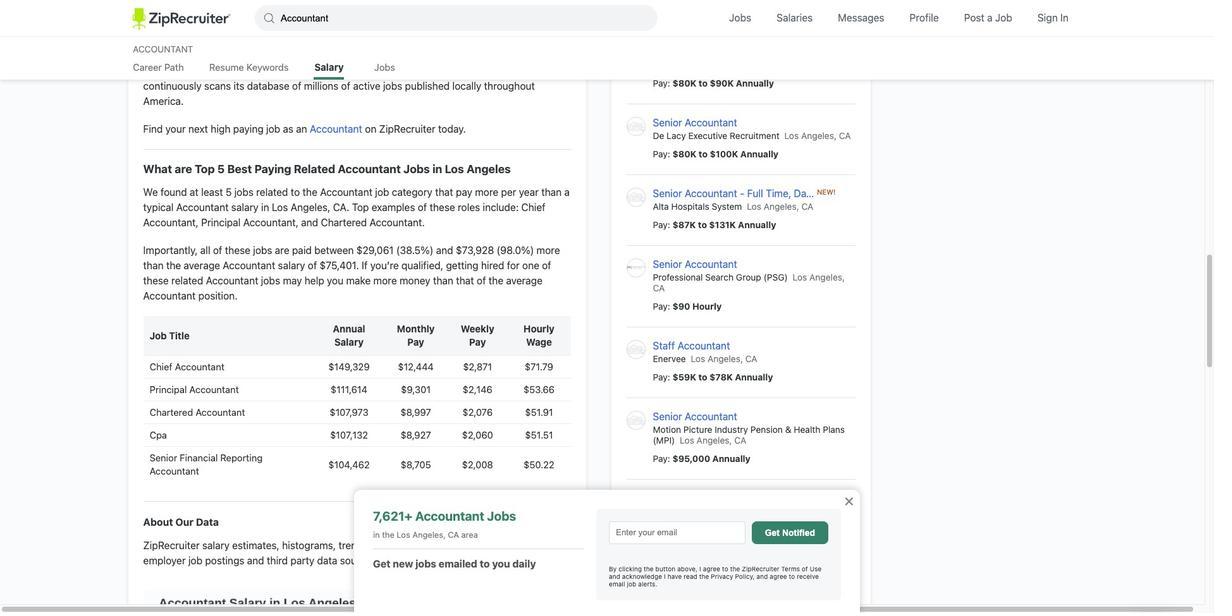 Task type: describe. For each thing, give the bounding box(es) containing it.
$95,000
[[673, 454, 711, 465]]

to left '$78k'
[[699, 372, 708, 383]]

1 vertical spatial job
[[150, 330, 167, 342]]

to down derived
[[480, 559, 490, 570]]

pay for monthly pay
[[408, 337, 425, 348]]

importantly, all of these jobs are paid between $29,061 (38.5%) and $73,928 (98.0%) more than the average accountant salary of $75,401. if you're qualified, getting hired for one of these related accountant jobs may help you make more money than that of the average accountant position.
[[143, 245, 560, 302]]

senior accountant - full time, days (corp)
[[653, 188, 850, 199]]

pay: $59k to $78k annually
[[653, 372, 774, 383]]

resume
[[209, 61, 244, 73]]

0 horizontal spatial hourly
[[524, 324, 555, 335]]

job inside main element
[[996, 12, 1013, 23]]

ziprecruiter inside by clicking the button above, i agree to the ziprecruiter terms of use and acknowledge i have read the privacy policy
[[742, 566, 780, 573]]

keywords
[[247, 61, 289, 73]]

de
[[653, 130, 665, 141]]

weekly pay
[[461, 324, 495, 348]]

are inside 'ziprecruiter salary estimates, histograms, trends and comparisons are derived from both employer job postings and third party data sources.'
[[452, 541, 467, 552]]

angeles
[[467, 162, 511, 176]]

to inside , and agree to receive email job alerts.
[[789, 573, 796, 581]]

of right one
[[542, 260, 552, 272]]

and down estimates, on the bottom left of the page
[[247, 556, 264, 567]]

1 vertical spatial principal
[[150, 384, 187, 396]]

tabs element
[[133, 61, 1082, 80]]

if
[[362, 260, 368, 272]]

motion
[[653, 425, 682, 435]]

to estimate the most accurate annual salary range for accountant jobs, ziprecruiter continuously scans its database of millions of active jobs published locally throughout america.
[[143, 65, 535, 107]]

annual salary
[[333, 324, 365, 348]]

email address email field
[[609, 522, 746, 545]]

senior accountant link for professional search group (psg)
[[653, 259, 738, 272]]

data
[[196, 517, 219, 529]]

alta
[[653, 201, 669, 212]]

1 vertical spatial you
[[493, 559, 510, 570]]

annually down industry
[[713, 454, 751, 465]]

los inside we found at least 5 jobs related to the accountant job category that pay more per year than a typical accountant salary in los angeles, ca. top examples of these roles include: chief accountant, principal accountant, and chartered accountant.
[[272, 202, 288, 213]]

$8,705
[[401, 459, 431, 471]]

post a job link
[[955, 0, 1023, 36]]

above,
[[678, 566, 698, 573]]

chartered accountant
[[150, 407, 245, 419]]

of right all
[[213, 245, 222, 257]]

jobs,
[[447, 65, 469, 76]]

pay: for kranz & associates
[[653, 525, 671, 535]]

post a job
[[965, 12, 1013, 23]]

ca inside 7,621+ accountant jobs in the los angeles, ca area
[[448, 530, 459, 540]]

more inside we found at least 5 jobs related to the accountant job category that pay more per year than a typical accountant salary in los angeles, ca. top examples of these roles include: chief accountant, principal accountant, and chartered accountant.
[[475, 187, 499, 198]]

jobs inside main element
[[730, 12, 752, 23]]

agree inside , and agree to receive email job alerts.
[[770, 573, 788, 581]]

ca down days
[[802, 201, 814, 212]]

& for accountant
[[723, 577, 730, 588]]

2 horizontal spatial more
[[537, 245, 560, 257]]

1 pay: from the top
[[653, 78, 671, 89]]

$131k
[[710, 220, 736, 230]]

jobs left paid
[[253, 245, 272, 257]]

salary inside to estimate the most accurate annual salary range for accountant jobs, ziprecruiter continuously scans its database of millions of active jobs published locally throughout america.
[[318, 65, 345, 76]]

2 accountant, from the left
[[243, 217, 299, 229]]

$2,076
[[463, 407, 493, 419]]

pay: $80k to $100k annually for senior accountant ledgent finance & accounting los angeles, ca
[[653, 596, 779, 606]]

$75,401.
[[320, 260, 359, 272]]

jobs inside "tabs" element
[[375, 61, 396, 73]]

are inside importantly, all of these jobs are paid between $29,061 (38.5%) and $73,928 (98.0%) more than the average accountant salary of $75,401. if you're qualified, getting hired for one of these related accountant jobs may help you make more money than that of the average accountant position.
[[275, 245, 290, 257]]

accurate
[[242, 65, 282, 76]]

angeles, inside senior accountant ledgent finance & accounting los angeles, ca
[[800, 577, 835, 588]]

include:
[[483, 202, 519, 213]]

0 vertical spatial are
[[175, 162, 192, 176]]

career path
[[133, 61, 184, 73]]

resume keywords link
[[209, 61, 289, 80]]

los inside los angeles, ca
[[793, 272, 808, 283]]

7,621+
[[373, 509, 413, 524]]

what are top 5 best paying related accountant jobs in los angeles
[[143, 162, 511, 176]]

los up $95,000
[[680, 435, 695, 446]]

$107,973
[[330, 407, 369, 419]]

accountant inside senior accountant de lacy executive recruitment los angeles, ca
[[685, 117, 738, 129]]

accountant inside senior accountant ledgent finance & accounting los angeles, ca
[[685, 564, 738, 575]]

pay: for alta hospitals system
[[653, 220, 671, 230]]

ca left pension
[[735, 435, 747, 446]]

estimates,
[[232, 541, 280, 552]]

1 horizontal spatial a
[[988, 12, 993, 23]]

los angeles, ca for group
[[653, 272, 845, 294]]

,
[[753, 573, 755, 581]]

2 horizontal spatial in
[[433, 162, 443, 176]]

5 inside we found at least 5 jobs related to the accountant job category that pay more per year than a typical accountant salary in los angeles, ca. top examples of these roles include: chief accountant, principal accountant, and chartered accountant.
[[226, 187, 232, 198]]

importantly,
[[143, 245, 198, 257]]

accountant inside senior financial reporting accountant
[[150, 466, 199, 477]]

pay: for motion picture industry pension & health plans (mpi)
[[653, 454, 671, 465]]

angeles, inside bookkeeper/account manager for cpa firm kranz & associates los angeles, ca
[[754, 506, 789, 517]]

ziprecruiter inside to estimate the most accurate annual salary range for accountant jobs, ziprecruiter continuously scans its database of millions of active jobs published locally throughout america.
[[472, 65, 528, 76]]

you inside importantly, all of these jobs are paid between $29,061 (38.5%) and $73,928 (98.0%) more than the average accountant salary of $75,401. if you're qualified, getting hired for one of these related accountant jobs may help you make more money than that of the average accountant position.
[[327, 275, 344, 287]]

money
[[400, 275, 431, 287]]

$53.66
[[524, 384, 555, 396]]

, and agree to receive email job alerts.
[[609, 573, 820, 589]]

related inside importantly, all of these jobs are paid between $29,061 (38.5%) and $73,928 (98.0%) more than the average accountant salary of $75,401. if you're qualified, getting hired for one of these related accountant jobs may help you make more money than that of the average accountant position.
[[171, 275, 203, 287]]

senior for -
[[653, 188, 683, 199]]

button
[[656, 566, 676, 573]]

at
[[190, 187, 199, 198]]

professional
[[653, 272, 703, 283]]

ziprecruiter image
[[133, 8, 231, 30]]

annual
[[285, 65, 315, 76]]

typical
[[143, 202, 174, 213]]

pension
[[751, 425, 783, 435]]

senior accountant link for de lacy executive recruitment
[[653, 117, 738, 130]]

for inside bookkeeper/account manager for cpa firm kranz & associates los angeles, ca
[[794, 493, 807, 504]]

0 horizontal spatial i
[[664, 573, 666, 581]]

and up sources.
[[371, 541, 388, 552]]

bookkeeper/account
[[653, 493, 748, 504]]

of inside by clicking the button above, i agree to the ziprecruiter terms of use and acknowledge i have read the privacy policy
[[802, 566, 809, 573]]

(psg)
[[764, 272, 788, 283]]

$51.51
[[525, 430, 553, 441]]

0 horizontal spatial top
[[195, 162, 215, 176]]

to left $85k
[[699, 525, 708, 535]]

annually right $90k
[[736, 78, 775, 89]]

data
[[317, 556, 338, 567]]

in inside we found at least 5 jobs related to the accountant job category that pay more per year than a typical accountant salary in los angeles, ca. top examples of these roles include: chief accountant, principal accountant, and chartered accountant.
[[261, 202, 269, 213]]

senior for reporting
[[150, 453, 177, 464]]

senior accountant ledgent finance & accounting los angeles, ca
[[653, 564, 850, 588]]

ca inside staff accountant enervee los angeles, ca
[[746, 354, 758, 365]]

jobs down 'comparisons'
[[416, 559, 437, 570]]

than inside we found at least 5 jobs related to the accountant job category that pay more per year than a typical accountant salary in los angeles, ca. top examples of these roles include: chief accountant, principal accountant, and chartered accountant.
[[542, 187, 562, 198]]

the inside 7,621+ accountant jobs in the los angeles, ca area
[[382, 530, 395, 540]]

los up pay
[[445, 162, 464, 176]]

all
[[200, 245, 211, 257]]

1 horizontal spatial these
[[225, 245, 251, 257]]

both
[[530, 541, 551, 552]]

pay: for professional search group (psg)
[[653, 301, 671, 312]]

1 vertical spatial chief
[[150, 362, 172, 373]]

job left as
[[266, 123, 281, 135]]

and inside by clicking the button above, i agree to the ziprecruiter terms of use and acknowledge i have read the privacy policy
[[609, 573, 621, 581]]

to inside we found at least 5 jobs related to the accountant job category that pay more per year than a typical accountant salary in los angeles, ca. top examples of these roles include: chief accountant, principal accountant, and chartered accountant.
[[291, 187, 300, 198]]

recruitment
[[730, 130, 780, 141]]

roles
[[458, 202, 480, 213]]

best
[[227, 162, 252, 176]]

category
[[392, 187, 433, 198]]

$2,146
[[463, 384, 493, 396]]

pay: $80k to $100k annually for senior accountant de lacy executive recruitment los angeles, ca
[[653, 149, 779, 160]]

of left active
[[341, 80, 351, 92]]

angeles, up "pay: $95,000 annually"
[[697, 435, 733, 446]]

los down full
[[747, 201, 762, 212]]

of inside we found at least 5 jobs related to the accountant job category that pay more per year than a typical accountant salary in los angeles, ca. top examples of these roles include: chief accountant, principal accountant, and chartered accountant.
[[418, 202, 427, 213]]

read
[[684, 573, 698, 581]]

these for related
[[143, 275, 169, 287]]

principal inside we found at least 5 jobs related to the accountant job category that pay more per year than a typical accountant salary in los angeles, ca. top examples of these roles include: chief accountant, principal accountant, and chartered accountant.
[[201, 217, 241, 229]]

area
[[462, 530, 478, 540]]

histograms,
[[282, 541, 336, 552]]

pay: $80k to $85k annually
[[653, 525, 775, 535]]

senior accountant for search
[[653, 259, 738, 270]]

accountant inside staff accountant enervee los angeles, ca
[[678, 341, 731, 352]]

system
[[712, 201, 743, 212]]

receive
[[797, 573, 820, 581]]

0 horizontal spatial than
[[143, 260, 164, 272]]

to down finance
[[699, 596, 708, 606]]

about
[[143, 517, 173, 529]]

ledgent
[[653, 577, 687, 588]]

to down executive at the top of page
[[699, 149, 708, 160]]

annual
[[333, 324, 365, 335]]

angeles, inside senior accountant de lacy executive recruitment los angeles, ca
[[802, 130, 837, 141]]

$12,444
[[398, 362, 434, 373]]

7,621+ accountant jobs in the los angeles, ca area
[[373, 509, 516, 540]]

1 horizontal spatial than
[[433, 275, 454, 287]]

$59k
[[673, 372, 697, 383]]

help
[[305, 275, 324, 287]]

about our data
[[143, 517, 219, 529]]

salary inside 'ziprecruiter salary estimates, histograms, trends and comparisons are derived from both employer job postings and third party data sources.'
[[202, 541, 230, 552]]

los inside staff accountant enervee los angeles, ca
[[691, 354, 706, 365]]

published
[[405, 80, 450, 92]]

to left $90k
[[699, 78, 708, 89]]

employer
[[143, 556, 186, 567]]

job inside we found at least 5 jobs related to the accountant job category that pay more per year than a typical accountant salary in los angeles, ca. top examples of these roles include: chief accountant, principal accountant, and chartered accountant.
[[375, 187, 390, 198]]

job inside 'ziprecruiter salary estimates, histograms, trends and comparisons are derived from both employer job postings and third party data sources.'
[[188, 556, 203, 567]]

and inside we found at least 5 jobs related to the accountant job category that pay more per year than a typical accountant salary in los angeles, ca. top examples of these roles include: chief accountant, principal accountant, and chartered accountant.
[[301, 217, 318, 229]]

staff accountant link
[[653, 341, 731, 354]]

jobs left may
[[261, 275, 280, 287]]

angeles, inside los angeles, ca
[[810, 272, 845, 283]]

associates
[[688, 506, 732, 517]]

ca inside senior accountant ledgent finance & accounting los angeles, ca
[[838, 577, 850, 588]]

senior up "motion"
[[653, 411, 683, 423]]

career
[[133, 61, 162, 73]]

cpa
[[150, 430, 167, 441]]

jobs up category
[[404, 162, 430, 176]]

paying
[[255, 162, 291, 176]]

to
[[143, 65, 154, 76]]

0 vertical spatial jobs link
[[720, 0, 761, 36]]

pay: for de lacy executive recruitment
[[653, 149, 671, 160]]

ziprecruiter right on
[[379, 123, 436, 135]]

los inside 7,621+ accountant jobs in the los angeles, ca area
[[397, 530, 411, 540]]

that inside importantly, all of these jobs are paid between $29,061 (38.5%) and $73,928 (98.0%) more than the average accountant salary of $75,401. if you're qualified, getting hired for one of these related accountant jobs may help you make more money than that of the average accountant position.
[[456, 275, 474, 287]]

1 horizontal spatial i
[[700, 566, 702, 573]]

examples
[[372, 202, 415, 213]]

by
[[609, 566, 617, 573]]

annually for de lacy executive recruitment
[[741, 149, 779, 160]]

year
[[519, 187, 539, 198]]

annually for enervee
[[736, 372, 774, 383]]

$8,997
[[401, 407, 431, 419]]



Task type: vqa. For each thing, say whether or not it's contained in the screenshot.
the right Chief
yes



Task type: locate. For each thing, give the bounding box(es) containing it.
a right the year
[[565, 187, 570, 198]]

los up 'comparisons'
[[397, 530, 411, 540]]

annually
[[736, 78, 775, 89], [741, 149, 779, 160], [739, 220, 777, 230], [736, 372, 774, 383], [713, 454, 751, 465], [736, 525, 775, 535], [741, 596, 779, 606]]

0 vertical spatial 5
[[218, 162, 225, 176]]

$80k down kranz
[[673, 525, 697, 535]]

1 horizontal spatial chief
[[522, 202, 546, 213]]

most
[[217, 65, 239, 76]]

1 vertical spatial &
[[679, 506, 686, 517]]

0 vertical spatial for
[[377, 65, 389, 76]]

email
[[609, 581, 626, 589]]

as
[[283, 123, 294, 135]]

senior accountant
[[653, 259, 738, 270], [653, 411, 738, 423]]

1 vertical spatial that
[[456, 275, 474, 287]]

Search job title or keyword text field
[[255, 5, 658, 31]]

to right $87k
[[699, 220, 707, 230]]

1 vertical spatial for
[[507, 260, 520, 272]]

accountant
[[133, 44, 193, 54], [392, 65, 444, 76], [685, 117, 738, 129], [310, 123, 363, 135], [338, 162, 401, 176], [320, 187, 373, 198], [685, 188, 738, 199], [176, 202, 229, 213], [685, 259, 738, 270], [223, 260, 275, 272], [206, 275, 259, 287], [143, 291, 196, 302], [678, 341, 731, 352], [175, 362, 225, 373], [189, 384, 239, 396], [196, 407, 245, 419], [685, 411, 738, 423], [150, 466, 199, 477], [416, 509, 485, 524], [685, 564, 738, 575]]

millions
[[304, 80, 339, 92]]

2 pay: $80k to $100k annually from the top
[[653, 596, 779, 606]]

get
[[765, 528, 780, 538], [373, 559, 391, 570]]

that down getting
[[456, 275, 474, 287]]

pay: down 'de' on the right of the page
[[653, 149, 671, 160]]

annually for kranz & associates
[[736, 525, 775, 535]]

0 vertical spatial job
[[996, 12, 1013, 23]]

chief down the year
[[522, 202, 546, 213]]

1 vertical spatial these
[[225, 245, 251, 257]]

and up paid
[[301, 217, 318, 229]]

agree right ,
[[770, 573, 788, 581]]

top
[[195, 162, 215, 176], [352, 202, 369, 213]]

pay: down alta
[[653, 220, 671, 230]]

pay: $80k to $100k annually down , and agree to receive email job alerts.
[[653, 596, 779, 606]]

senior up 'professional'
[[653, 259, 683, 270]]

principal down chief accountant at left
[[150, 384, 187, 396]]

0 vertical spatial a
[[988, 12, 993, 23]]

these down importantly,
[[143, 275, 169, 287]]

ziprecruiter up throughout on the top left of the page
[[472, 65, 528, 76]]

staff
[[653, 341, 675, 352]]

angeles, up 'comparisons'
[[413, 530, 446, 540]]

hourly
[[693, 301, 722, 312], [524, 324, 555, 335]]

chartered down ca.
[[321, 217, 367, 229]]

group
[[737, 272, 762, 283]]

& inside senior accountant ledgent finance & accounting los angeles, ca
[[723, 577, 730, 588]]

senior accountant for picture
[[653, 411, 738, 423]]

jobs inside we found at least 5 jobs related to the accountant job category that pay more per year than a typical accountant salary in los angeles, ca. top examples of these roles include: chief accountant, principal accountant, and chartered accountant.
[[235, 187, 254, 198]]

salary
[[318, 65, 345, 76], [231, 202, 259, 213], [278, 260, 305, 272], [202, 541, 230, 552]]

0 vertical spatial chief
[[522, 202, 546, 213]]

and inside , and agree to receive email job alerts.
[[757, 573, 768, 581]]

1 horizontal spatial jobs link
[[720, 0, 761, 36]]

accounting
[[732, 577, 778, 588]]

ca up (corp)
[[840, 130, 852, 141]]

0 horizontal spatial you
[[327, 275, 344, 287]]

job left title
[[150, 330, 167, 342]]

$8,927
[[401, 430, 431, 441]]

pay: $80k to $90k annually
[[653, 78, 775, 89]]

1 vertical spatial chartered
[[150, 407, 193, 419]]

salary down best
[[231, 202, 259, 213]]

in down paying
[[261, 202, 269, 213]]

1 vertical spatial top
[[352, 202, 369, 213]]

0 horizontal spatial jobs link
[[370, 61, 400, 80]]

main element
[[133, 0, 1082, 36]]

senior inside senior accountant ledgent finance & accounting los angeles, ca
[[653, 564, 683, 575]]

ca up pay: $90 hourly
[[653, 283, 665, 294]]

than down getting
[[433, 275, 454, 287]]

ziprecruiter
[[472, 65, 528, 76], [379, 123, 436, 135], [143, 541, 200, 552], [742, 566, 780, 573]]

0 horizontal spatial these
[[143, 275, 169, 287]]

2 horizontal spatial these
[[430, 202, 455, 213]]

angeles, inside we found at least 5 jobs related to the accountant job category that pay more per year than a typical accountant salary in los angeles, ca. top examples of these roles include: chief accountant, principal accountant, and chartered accountant.
[[291, 202, 331, 213]]

messages
[[839, 12, 885, 23]]

$80k for for
[[673, 525, 697, 535]]

range
[[348, 65, 374, 76]]

accountant inside 7,621+ accountant jobs in the los angeles, ca area
[[416, 509, 485, 524]]

4 pay: from the top
[[653, 301, 671, 312]]

senior accountant up 'professional'
[[653, 259, 738, 270]]

next
[[189, 123, 208, 135]]

salary down 'annual'
[[335, 337, 364, 348]]

0 vertical spatial los angeles, ca
[[653, 272, 845, 294]]

$2,008
[[462, 459, 493, 471]]

the inside we found at least 5 jobs related to the accountant job category that pay more per year than a typical accountant salary in los angeles, ca. top examples of these roles include: chief accountant, principal accountant, and chartered accountant.
[[303, 187, 318, 198]]

1 vertical spatial pay: $80k to $100k annually
[[653, 596, 779, 606]]

hired
[[481, 260, 505, 272]]

pay
[[408, 337, 425, 348], [469, 337, 486, 348]]

of up the help
[[308, 260, 317, 272]]

1 horizontal spatial more
[[475, 187, 499, 198]]

1 vertical spatial more
[[537, 245, 560, 257]]

0 vertical spatial in
[[433, 162, 443, 176]]

pay: down kranz
[[653, 525, 671, 535]]

2 horizontal spatial are
[[452, 541, 467, 552]]

kranz
[[653, 506, 677, 517]]

0 horizontal spatial accountant,
[[143, 217, 199, 229]]

0 vertical spatial hourly
[[693, 301, 722, 312]]

hospitals
[[672, 201, 710, 212]]

a inside we found at least 5 jobs related to the accountant job category that pay more per year than a typical accountant salary in los angeles, ca. top examples of these roles include: chief accountant, principal accountant, and chartered accountant.
[[565, 187, 570, 198]]

jobs inside 7,621+ accountant jobs in the los angeles, ca area
[[487, 509, 516, 524]]

angeles, down manager
[[754, 506, 789, 517]]

more down the you're
[[374, 275, 397, 287]]

pay: down enervee
[[653, 372, 671, 383]]

accountant inside to estimate the most accurate annual salary range for accountant jobs, ziprecruiter continuously scans its database of millions of active jobs published locally throughout america.
[[392, 65, 444, 76]]

average
[[184, 260, 220, 272], [506, 275, 543, 287]]

hourly right $90
[[693, 301, 722, 312]]

related
[[294, 162, 335, 176]]

ca
[[840, 130, 852, 141], [802, 201, 814, 212], [653, 283, 665, 294], [746, 354, 758, 365], [735, 435, 747, 446], [792, 506, 804, 517], [448, 530, 459, 540], [838, 577, 850, 588]]

1 horizontal spatial you
[[493, 559, 510, 570]]

5 right least
[[226, 187, 232, 198]]

1 accountant, from the left
[[143, 217, 199, 229]]

throughout
[[484, 80, 535, 92]]

3 senior accountant link from the top
[[653, 411, 738, 425]]

2 pay: from the top
[[653, 149, 671, 160]]

2 vertical spatial in
[[373, 530, 380, 540]]

accountant link
[[310, 123, 363, 135]]

1 $80k from the top
[[673, 78, 697, 89]]

los inside bookkeeper/account manager for cpa firm kranz & associates los angeles, ca
[[737, 506, 752, 517]]

1 senior accountant from the top
[[653, 259, 738, 270]]

1 pay from the left
[[408, 337, 425, 348]]

angeles, down time,
[[764, 201, 800, 212]]

salary inside "link"
[[315, 61, 344, 73]]

pay: left $90
[[653, 301, 671, 312]]

pay for weekly pay
[[469, 337, 486, 348]]

annually down alta hospitals system los angeles, ca at the right of page
[[739, 220, 777, 230]]

annually for alta hospitals system
[[739, 220, 777, 230]]

1 horizontal spatial in
[[373, 530, 380, 540]]

0 vertical spatial related
[[256, 187, 288, 198]]

1 horizontal spatial 5
[[226, 187, 232, 198]]

1 $100k from the top
[[710, 149, 739, 160]]

getting
[[446, 260, 479, 272]]

ziprecruiter up accounting
[[742, 566, 780, 573]]

position.
[[199, 291, 238, 302]]

of down hired
[[477, 275, 486, 287]]

$100k for senior accountant de lacy executive recruitment los angeles, ca
[[710, 149, 739, 160]]

you down $75,401.
[[327, 275, 344, 287]]

1 horizontal spatial &
[[723, 577, 730, 588]]

senior up lacy
[[653, 117, 683, 129]]

jobs down best
[[235, 187, 254, 198]]

0 horizontal spatial more
[[374, 275, 397, 287]]

los down paying
[[272, 202, 288, 213]]

sign
[[1038, 12, 1059, 23]]

0 horizontal spatial related
[[171, 275, 203, 287]]

chartered inside we found at least 5 jobs related to the accountant job category that pay more per year than a typical accountant salary in los angeles, ca. top examples of these roles include: chief accountant, principal accountant, and chartered accountant.
[[321, 217, 367, 229]]

one
[[523, 260, 540, 272]]

& inside motion picture industry pension & health plans (mpi)
[[786, 425, 792, 435]]

sign in link
[[1029, 0, 1079, 36]]

1 vertical spatial related
[[171, 275, 203, 287]]

1 horizontal spatial that
[[456, 275, 474, 287]]

0 horizontal spatial chartered
[[150, 407, 193, 419]]

we
[[143, 187, 158, 198]]

pay
[[456, 187, 473, 198]]

4 $80k from the top
[[673, 596, 697, 606]]

0 vertical spatial that
[[435, 187, 454, 198]]

title
[[169, 330, 190, 342]]

enervee
[[653, 354, 686, 365]]

salary
[[315, 61, 344, 73], [335, 337, 364, 348]]

pay: up 'de' on the right of the page
[[653, 78, 671, 89]]

agree inside by clicking the button above, i agree to the ziprecruiter terms of use and acknowledge i have read the privacy policy
[[704, 566, 721, 573]]

angeles, inside staff accountant enervee los angeles, ca
[[708, 354, 744, 365]]

1 vertical spatial are
[[275, 245, 290, 257]]

0 horizontal spatial principal
[[150, 384, 187, 396]]

to
[[699, 78, 708, 89], [699, 149, 708, 160], [291, 187, 300, 198], [699, 220, 707, 230], [699, 372, 708, 383], [699, 525, 708, 535], [480, 559, 490, 570], [723, 566, 729, 573], [789, 573, 796, 581], [699, 596, 708, 606]]

angeles, right (psg)
[[810, 272, 845, 283]]

for up active
[[377, 65, 389, 76]]

0 vertical spatial &
[[786, 425, 792, 435]]

0 horizontal spatial agree
[[704, 566, 721, 573]]

2 $100k from the top
[[710, 596, 739, 606]]

7 pay: from the top
[[653, 525, 671, 535]]

1 horizontal spatial accountant,
[[243, 217, 299, 229]]

los right recruitment
[[785, 130, 799, 141]]

1 horizontal spatial average
[[506, 275, 543, 287]]

finance
[[689, 577, 721, 588]]

i left have at the right bottom
[[664, 573, 666, 581]]

salary inside importantly, all of these jobs are paid between $29,061 (38.5%) and $73,928 (98.0%) more than the average accountant salary of $75,401. if you're qualified, getting hired for one of these related accountant jobs may help you make more money than that of the average accountant position.
[[278, 260, 305, 272]]

angeles, up new!
[[802, 130, 837, 141]]

$90k
[[710, 78, 734, 89]]

$2,871
[[463, 362, 492, 373]]

senior for de
[[653, 117, 683, 129]]

we found at least 5 jobs related to the accountant job category that pay more per year than a typical accountant salary in los angeles, ca. top examples of these roles include: chief accountant, principal accountant, and chartered accountant.
[[143, 187, 570, 229]]

los up $59k
[[691, 354, 706, 365]]

pay: $90 hourly
[[653, 301, 722, 312]]

locally
[[453, 80, 482, 92]]

1 vertical spatial 5
[[226, 187, 232, 198]]

salary inside annual salary
[[335, 337, 364, 348]]

angeles, left ca.
[[291, 202, 331, 213]]

$80k for ledgent
[[673, 596, 697, 606]]

los inside senior accountant de lacy executive recruitment los angeles, ca
[[785, 130, 799, 141]]

of
[[292, 80, 302, 92], [341, 80, 351, 92], [418, 202, 427, 213], [213, 245, 222, 257], [308, 260, 317, 272], [542, 260, 552, 272], [477, 275, 486, 287], [802, 566, 809, 573]]

0 vertical spatial principal
[[201, 217, 241, 229]]

senior inside senior accountant de lacy executive recruitment los angeles, ca
[[653, 117, 683, 129]]

job inside , and agree to receive email job alerts.
[[627, 581, 637, 589]]

& for picture
[[786, 425, 792, 435]]

pay inside 'monthly pay'
[[408, 337, 425, 348]]

profile
[[910, 12, 940, 23]]

job right post
[[996, 12, 1013, 23]]

2 $80k from the top
[[673, 149, 697, 160]]

1 horizontal spatial job
[[996, 12, 1013, 23]]

found
[[161, 187, 187, 198]]

plans
[[823, 425, 846, 435]]

2 senior accountant link from the top
[[653, 259, 738, 272]]

0 horizontal spatial average
[[184, 260, 220, 272]]

senior down "cpa"
[[150, 453, 177, 464]]

for inside to estimate the most accurate annual salary range for accountant jobs, ziprecruiter continuously scans its database of millions of active jobs published locally throughout america.
[[377, 65, 389, 76]]

angeles, down 'use'
[[800, 577, 835, 588]]

job up examples
[[375, 187, 390, 198]]

1 vertical spatial jobs link
[[370, 61, 400, 80]]

jobs inside to estimate the most accurate annual salary range for accountant jobs, ziprecruiter continuously scans its database of millions of active jobs published locally throughout america.
[[383, 80, 403, 92]]

1 vertical spatial $100k
[[710, 596, 739, 606]]

least
[[201, 187, 223, 198]]

senior accountant link for ledgent finance & accounting
[[653, 564, 738, 577]]

are up found
[[175, 162, 192, 176]]

related down paying
[[256, 187, 288, 198]]

0 vertical spatial salary
[[315, 61, 344, 73]]

senior financial reporting accountant
[[150, 453, 263, 477]]

& inside bookkeeper/account manager for cpa firm kranz & associates los angeles, ca
[[679, 506, 686, 517]]

chief inside we found at least 5 jobs related to the accountant job category that pay more per year than a typical accountant salary in los angeles, ca. top examples of these roles include: chief accountant, principal accountant, and chartered accountant.
[[522, 202, 546, 213]]

& left policy
[[723, 577, 730, 588]]

2 vertical spatial are
[[452, 541, 467, 552]]

terms of use link
[[782, 566, 822, 573]]

alerts.
[[639, 581, 658, 589]]

los angeles, ca for industry
[[680, 435, 747, 446]]

get for get notified
[[765, 528, 780, 538]]

are down area
[[452, 541, 467, 552]]

ca up notified
[[792, 506, 804, 517]]

senior for ledgent
[[653, 564, 683, 575]]

wage
[[527, 337, 552, 348]]

0 vertical spatial $100k
[[710, 149, 739, 160]]

pay: $95,000 annually
[[653, 454, 751, 465]]

for left cpa
[[794, 493, 807, 504]]

1 vertical spatial salary
[[335, 337, 364, 348]]

to left the receive
[[789, 573, 796, 581]]

2 vertical spatial for
[[794, 493, 807, 504]]

jobs link left salaries "link"
[[720, 0, 761, 36]]

principal down least
[[201, 217, 241, 229]]

top right ca.
[[352, 202, 369, 213]]

$80k down ledgent
[[673, 596, 697, 606]]

jobs link up active
[[370, 61, 400, 80]]

0 vertical spatial top
[[195, 162, 215, 176]]

and left acknowledge
[[609, 573, 621, 581]]

0 horizontal spatial in
[[261, 202, 269, 213]]

2 pay from the left
[[469, 337, 486, 348]]

salaries
[[777, 12, 813, 23]]

0 vertical spatial than
[[542, 187, 562, 198]]

ca inside los angeles, ca
[[653, 283, 665, 294]]

0 vertical spatial more
[[475, 187, 499, 198]]

sources.
[[340, 556, 379, 567]]

annually for ledgent finance & accounting
[[741, 596, 779, 606]]

professional search group (psg)
[[653, 272, 788, 283]]

ca inside senior accountant de lacy executive recruitment los angeles, ca
[[840, 130, 852, 141]]

you left daily
[[493, 559, 510, 570]]

0 horizontal spatial pay
[[408, 337, 425, 348]]

0 horizontal spatial that
[[435, 187, 454, 198]]

related inside we found at least 5 jobs related to the accountant job category that pay more per year than a typical accountant salary in los angeles, ca. top examples of these roles include: chief accountant, principal accountant, and chartered accountant.
[[256, 187, 288, 198]]

i right read
[[700, 566, 702, 573]]

& left health at the right of page
[[786, 425, 792, 435]]

jobs right the range
[[375, 61, 396, 73]]

in up category
[[433, 162, 443, 176]]

senior accountant link for motion picture industry pension & health plans (mpi)
[[653, 411, 738, 425]]

0 horizontal spatial a
[[565, 187, 570, 198]]

0 vertical spatial chartered
[[321, 217, 367, 229]]

pay: $80k to $100k annually down executive at the top of page
[[653, 149, 779, 160]]

accountant salary in los angeles, ca. average salary is $75,401 or $36.25 an hour image
[[143, 590, 571, 614]]

$100k for senior accountant ledgent finance & accounting los angeles, ca
[[710, 596, 739, 606]]

and inside importantly, all of these jobs are paid between $29,061 (38.5%) and $73,928 (98.0%) more than the average accountant salary of $75,401. if you're qualified, getting hired for one of these related accountant jobs may help you make more money than that of the average accountant position.
[[436, 245, 453, 257]]

2 vertical spatial than
[[433, 275, 454, 287]]

1 horizontal spatial for
[[507, 260, 520, 272]]

senior up alta
[[653, 188, 683, 199]]

1 senior accountant link from the top
[[653, 117, 738, 130]]

salary up 'millions' at top left
[[315, 61, 344, 73]]

these inside we found at least 5 jobs related to the accountant job category that pay more per year than a typical accountant salary in los angeles, ca. top examples of these roles include: chief accountant, principal accountant, and chartered accountant.
[[430, 202, 455, 213]]

5 left best
[[218, 162, 225, 176]]

8 pay: from the top
[[653, 596, 671, 606]]

1 pay: $80k to $100k annually from the top
[[653, 149, 779, 160]]

by clicking the button above, i agree to the ziprecruiter terms of use and acknowledge i have read the privacy policy
[[609, 566, 822, 581]]

senior inside senior financial reporting accountant
[[150, 453, 177, 464]]

pay inside weekly pay
[[469, 337, 486, 348]]

4 senior accountant link from the top
[[653, 564, 738, 577]]

the inside to estimate the most accurate annual salary range for accountant jobs, ziprecruiter continuously scans its database of millions of active jobs published locally throughout america.
[[199, 65, 214, 76]]

ca inside bookkeeper/account manager for cpa firm kranz & associates los angeles, ca
[[792, 506, 804, 517]]

0 vertical spatial senior accountant
[[653, 259, 738, 270]]

for inside importantly, all of these jobs are paid between $29,061 (38.5%) and $73,928 (98.0%) more than the average accountant salary of $75,401. if you're qualified, getting hired for one of these related accountant jobs may help you make more money than that of the average accountant position.
[[507, 260, 520, 272]]

get inside 'button'
[[765, 528, 780, 538]]

1 horizontal spatial hourly
[[693, 301, 722, 312]]

2 horizontal spatial for
[[794, 493, 807, 504]]

los inside senior accountant ledgent finance & accounting los angeles, ca
[[783, 577, 798, 588]]

to inside by clicking the button above, i agree to the ziprecruiter terms of use and acknowledge i have read the privacy policy
[[723, 566, 729, 573]]

senior up ledgent
[[653, 564, 683, 575]]

3 pay: from the top
[[653, 220, 671, 230]]

chief down job title
[[150, 362, 172, 373]]

get for get new jobs emailed to you daily
[[373, 559, 391, 570]]

$80k for de
[[673, 149, 697, 160]]

scans
[[204, 80, 231, 92]]

0 horizontal spatial &
[[679, 506, 686, 517]]

monthly
[[397, 324, 435, 335]]

in inside 7,621+ accountant jobs in the los angeles, ca area
[[373, 530, 380, 540]]

0 vertical spatial pay: $80k to $100k annually
[[653, 149, 779, 160]]

0 horizontal spatial get
[[373, 559, 391, 570]]

1 vertical spatial hourly
[[524, 324, 555, 335]]

motion picture industry pension & health plans (mpi)
[[653, 425, 846, 446]]

1 vertical spatial in
[[261, 202, 269, 213]]

2 horizontal spatial &
[[786, 425, 792, 435]]

for down (98.0%)
[[507, 260, 520, 272]]

our
[[176, 517, 194, 529]]

acknowledge
[[623, 573, 663, 581]]

days
[[794, 188, 817, 199]]

1 vertical spatial average
[[506, 275, 543, 287]]

1 horizontal spatial top
[[352, 202, 369, 213]]

2 vertical spatial these
[[143, 275, 169, 287]]

3 $80k from the top
[[673, 525, 697, 535]]

more up include:
[[475, 187, 499, 198]]

pay: for ledgent finance & accounting
[[653, 596, 671, 606]]

salary up may
[[278, 260, 305, 272]]

5 pay: from the top
[[653, 372, 671, 383]]

(corp)
[[820, 188, 850, 199]]

1 vertical spatial senior accountant
[[653, 411, 738, 423]]

0 vertical spatial get
[[765, 528, 780, 538]]

related up position.
[[171, 275, 203, 287]]

0 horizontal spatial for
[[377, 65, 389, 76]]

and right ,
[[757, 573, 768, 581]]

clicking
[[619, 566, 642, 573]]

of down annual
[[292, 80, 302, 92]]

6 pay: from the top
[[653, 454, 671, 465]]

1 horizontal spatial principal
[[201, 217, 241, 229]]

0 vertical spatial these
[[430, 202, 455, 213]]

top inside we found at least 5 jobs related to the accountant job category that pay more per year than a typical accountant salary in los angeles, ca. top examples of these roles include: chief accountant, principal accountant, and chartered accountant.
[[352, 202, 369, 213]]

$111,614
[[331, 384, 368, 396]]

$149,329
[[329, 362, 370, 373]]

2 vertical spatial &
[[723, 577, 730, 588]]

pay down monthly
[[408, 337, 425, 348]]

angeles, inside 7,621+ accountant jobs in the los angeles, ca area
[[413, 530, 446, 540]]

these right all
[[225, 245, 251, 257]]

search
[[706, 272, 734, 283]]

and
[[301, 217, 318, 229], [436, 245, 453, 257], [371, 541, 388, 552], [247, 556, 264, 567], [609, 573, 621, 581], [757, 573, 768, 581]]

0 horizontal spatial are
[[175, 162, 192, 176]]

1 vertical spatial los angeles, ca
[[680, 435, 747, 446]]

1 horizontal spatial related
[[256, 187, 288, 198]]

than down importantly,
[[143, 260, 164, 272]]

annually right '$78k'
[[736, 372, 774, 383]]

these for roles
[[430, 202, 455, 213]]

get new jobs emailed to you daily
[[373, 559, 536, 570]]

$71.79
[[525, 362, 554, 373]]

get left notified
[[765, 528, 780, 538]]

salary inside we found at least 5 jobs related to the accountant job category that pay more per year than a typical accountant salary in los angeles, ca. top examples of these roles include: chief accountant, principal accountant, and chartered accountant.
[[231, 202, 259, 213]]

1 vertical spatial get
[[373, 559, 391, 570]]

2 senior accountant from the top
[[653, 411, 738, 423]]

pay: down (mpi)
[[653, 454, 671, 465]]

that inside we found at least 5 jobs related to the accountant job category that pay more per year than a typical accountant salary in los angeles, ca. top examples of these roles include: chief accountant, principal accountant, and chartered accountant.
[[435, 187, 454, 198]]

ziprecruiter inside 'ziprecruiter salary estimates, histograms, trends and comparisons are derived from both employer job postings and third party data sources.'
[[143, 541, 200, 552]]

ca.
[[333, 202, 350, 213]]

0 vertical spatial average
[[184, 260, 220, 272]]

$100k down , and agree to receive email job alerts.
[[710, 596, 739, 606]]

0 vertical spatial you
[[327, 275, 344, 287]]

2 horizontal spatial than
[[542, 187, 562, 198]]

that
[[435, 187, 454, 198], [456, 275, 474, 287]]

pay: for enervee
[[653, 372, 671, 383]]

0 horizontal spatial job
[[150, 330, 167, 342]]

$51.91
[[525, 407, 553, 419]]

chartered up "cpa"
[[150, 407, 193, 419]]

comparisons
[[391, 541, 450, 552]]



